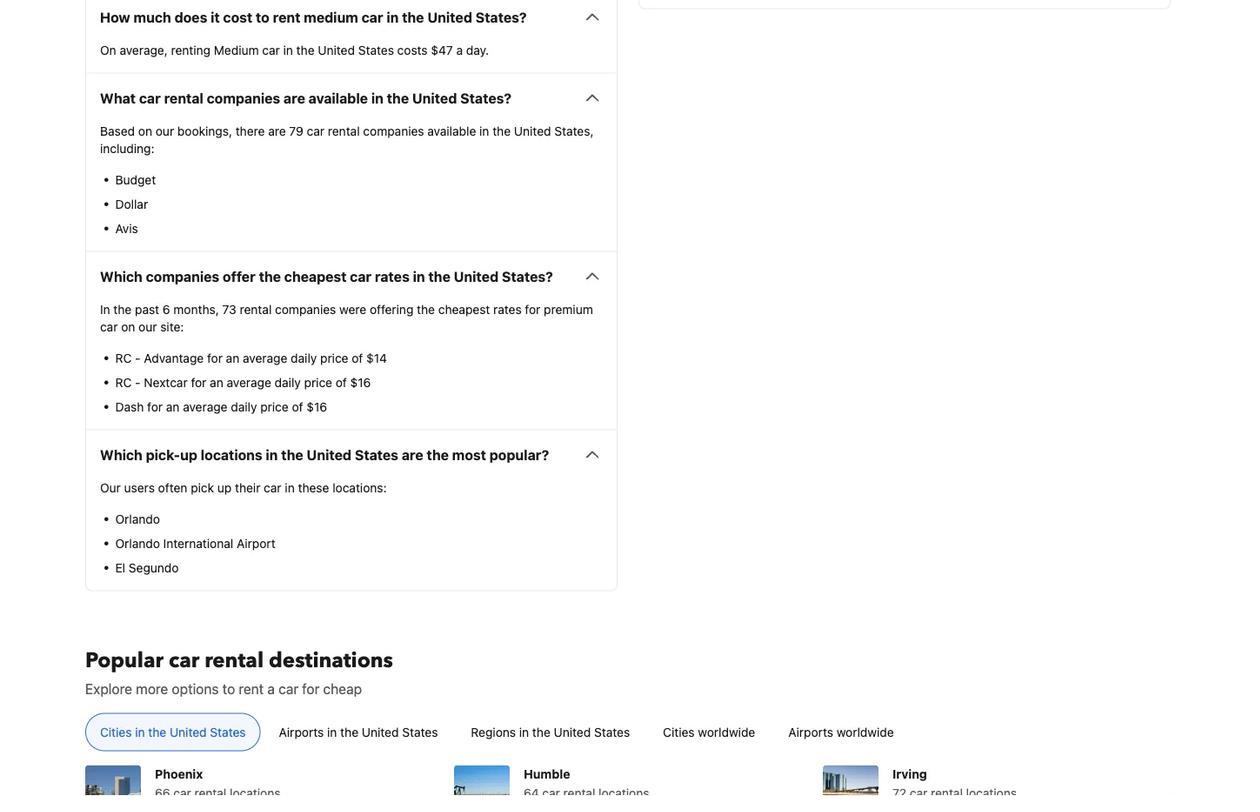 Task type: locate. For each thing, give the bounding box(es) containing it.
1 rc from the top
[[115, 350, 132, 365]]

car down in
[[100, 319, 118, 333]]

2 horizontal spatial an
[[226, 350, 240, 365]]

an for nextcar
[[210, 375, 223, 389]]

to inside popular car rental destinations explore more options to rent a car for cheap
[[222, 680, 235, 697]]

rc for rc - nextcar for an average daily price of $16
[[115, 375, 132, 389]]

how much does it cost to rent medium car in the united states?
[[100, 9, 527, 25]]

states up humble link
[[594, 725, 630, 739]]

companies down which companies offer the cheapest car rates  in the united states?
[[275, 302, 336, 316]]

a inside popular car rental destinations explore more options to rent a car for cheap
[[267, 680, 275, 697]]

up inside dropdown button
[[180, 446, 197, 463]]

which up in
[[100, 268, 143, 284]]

0 vertical spatial to
[[256, 9, 270, 25]]

1 horizontal spatial available
[[428, 123, 476, 138]]

orlando for orlando international airport
[[115, 536, 160, 550]]

to
[[256, 9, 270, 25], [222, 680, 235, 697]]

medium
[[214, 42, 259, 57]]

0 vertical spatial rc
[[115, 350, 132, 365]]

0 horizontal spatial airports
[[279, 725, 324, 739]]

0 vertical spatial which
[[100, 268, 143, 284]]

bookings,
[[177, 123, 232, 138]]

2 horizontal spatial of
[[352, 350, 363, 365]]

-
[[135, 350, 141, 365], [135, 375, 141, 389]]

for right nextcar
[[191, 375, 207, 389]]

0 vertical spatial orlando
[[115, 511, 160, 526]]

orlando
[[115, 511, 160, 526], [115, 536, 160, 550]]

1 - from the top
[[135, 350, 141, 365]]

much
[[134, 9, 171, 25]]

car right 79
[[307, 123, 325, 138]]

1 vertical spatial which
[[100, 446, 143, 463]]

an up dash for an average daily price of $16
[[210, 375, 223, 389]]

0 vertical spatial a
[[456, 42, 463, 57]]

0 vertical spatial our
[[156, 123, 174, 138]]

are left 79
[[268, 123, 286, 138]]

up
[[180, 446, 197, 463], [217, 480, 232, 494]]

1 horizontal spatial rent
[[273, 9, 301, 25]]

0 horizontal spatial to
[[222, 680, 235, 697]]

1 airports from the left
[[279, 725, 324, 739]]

2 which from the top
[[100, 446, 143, 463]]

2 orlando from the top
[[115, 536, 160, 550]]

which companies offer the cheapest car rates  in the united states?
[[100, 268, 553, 284]]

explore
[[85, 680, 132, 697]]

orlando down users on the left
[[115, 511, 160, 526]]

1 vertical spatial price
[[304, 375, 332, 389]]

rates left premium
[[493, 302, 522, 316]]

1 horizontal spatial of
[[336, 375, 347, 389]]

a right $47
[[456, 42, 463, 57]]

of left $14
[[352, 350, 363, 365]]

our left bookings,
[[156, 123, 174, 138]]

what car rental companies are available in the united states?
[[100, 89, 512, 106]]

to right cost
[[256, 9, 270, 25]]

rental up bookings,
[[164, 89, 203, 106]]

states
[[358, 42, 394, 57], [355, 446, 398, 463], [210, 725, 246, 739], [402, 725, 438, 739], [594, 725, 630, 739]]

1 horizontal spatial cheapest
[[438, 302, 490, 316]]

options
[[172, 680, 219, 697]]

rates inside in the past 6 months, 73 rental companies were offering the cheapest rates for premium car on our site:
[[493, 302, 522, 316]]

1 vertical spatial available
[[428, 123, 476, 138]]

rental down "what car rental companies are available in the united states?" dropdown button
[[328, 123, 360, 138]]

popular
[[85, 646, 164, 675]]

companies
[[207, 89, 280, 106], [363, 123, 424, 138], [146, 268, 219, 284], [275, 302, 336, 316]]

0 vertical spatial price
[[320, 350, 348, 365]]

are up 79
[[284, 89, 305, 106]]

1 horizontal spatial a
[[456, 42, 463, 57]]

on
[[100, 42, 116, 57]]

1 horizontal spatial on
[[138, 123, 152, 138]]

1 vertical spatial our
[[138, 319, 157, 333]]

our
[[156, 123, 174, 138], [138, 319, 157, 333]]

0 vertical spatial of
[[352, 350, 363, 365]]

2 airports from the left
[[789, 725, 834, 739]]

0 horizontal spatial cheapest
[[284, 268, 347, 284]]

rc
[[115, 350, 132, 365], [115, 375, 132, 389]]

1 horizontal spatial rates
[[493, 302, 522, 316]]

united
[[428, 9, 472, 25], [318, 42, 355, 57], [412, 89, 457, 106], [514, 123, 551, 138], [454, 268, 499, 284], [307, 446, 352, 463], [170, 725, 207, 739], [362, 725, 399, 739], [554, 725, 591, 739]]

1 orlando from the top
[[115, 511, 160, 526]]

2 vertical spatial states?
[[502, 268, 553, 284]]

0 vertical spatial cheapest
[[284, 268, 347, 284]]

0 vertical spatial up
[[180, 446, 197, 463]]

1 which from the top
[[100, 268, 143, 284]]

a down destinations
[[267, 680, 275, 697]]

rates up offering
[[375, 268, 410, 284]]

for left cheap on the bottom left
[[302, 680, 320, 697]]

0 horizontal spatial up
[[180, 446, 197, 463]]

dash
[[115, 399, 144, 414]]

which for which pick-up locations in the united states are the most popular?
[[100, 446, 143, 463]]

rental right 73
[[240, 302, 272, 316]]

rental inside dropdown button
[[164, 89, 203, 106]]

rates inside dropdown button
[[375, 268, 410, 284]]

cities inside button
[[100, 725, 132, 739]]

available
[[309, 89, 368, 106], [428, 123, 476, 138]]

1 vertical spatial orlando
[[115, 536, 160, 550]]

cheapest right offering
[[438, 302, 490, 316]]

worldwide inside button
[[698, 725, 755, 739]]

cities inside button
[[663, 725, 695, 739]]

car inside based on our bookings, there are 79 car rental companies available in the united states, including:
[[307, 123, 325, 138]]

73
[[222, 302, 237, 316]]

in right regions
[[519, 725, 529, 739]]

1 vertical spatial to
[[222, 680, 235, 697]]

our down past
[[138, 319, 157, 333]]

1 vertical spatial a
[[267, 680, 275, 697]]

to right "options"
[[222, 680, 235, 697]]

1 horizontal spatial worldwide
[[837, 725, 894, 739]]

2 vertical spatial an
[[166, 399, 180, 414]]

our inside in the past 6 months, 73 rental companies were offering the cheapest rates for premium car on our site:
[[138, 319, 157, 333]]

their
[[235, 480, 261, 494]]

months,
[[173, 302, 219, 316]]

0 vertical spatial are
[[284, 89, 305, 106]]

0 vertical spatial average
[[243, 350, 287, 365]]

cities in the united states
[[100, 725, 246, 739]]

are left the most
[[402, 446, 423, 463]]

up right 'pick'
[[217, 480, 232, 494]]

2 cities from the left
[[663, 725, 695, 739]]

el segundo
[[115, 560, 179, 574]]

cities in the united states button
[[85, 713, 261, 751]]

for up rc - nextcar for an average daily price of $16
[[207, 350, 223, 365]]

worldwide inside button
[[837, 725, 894, 739]]

0 vertical spatial -
[[135, 350, 141, 365]]

price
[[320, 350, 348, 365], [304, 375, 332, 389], [260, 399, 289, 414]]

0 vertical spatial on
[[138, 123, 152, 138]]

in right locations
[[266, 446, 278, 463]]

which
[[100, 268, 143, 284], [100, 446, 143, 463]]

1 vertical spatial on
[[121, 319, 135, 333]]

2 - from the top
[[135, 375, 141, 389]]

rent
[[273, 9, 301, 25], [239, 680, 264, 697]]

0 horizontal spatial a
[[267, 680, 275, 697]]

1 vertical spatial average
[[227, 375, 271, 389]]

orlando up the el segundo
[[115, 536, 160, 550]]

0 horizontal spatial worldwide
[[698, 725, 755, 739]]

average down rc - advantage for an average daily price of $14
[[227, 375, 271, 389]]

on
[[138, 123, 152, 138], [121, 319, 135, 333]]

1 vertical spatial -
[[135, 375, 141, 389]]

an up rc - nextcar for an average daily price of $16
[[226, 350, 240, 365]]

rental up "options"
[[205, 646, 264, 675]]

cheap car rental in irving image
[[823, 765, 879, 796]]

2 vertical spatial daily
[[231, 399, 257, 414]]

in down day.
[[480, 123, 489, 138]]

airports worldwide
[[789, 725, 894, 739]]

1 worldwide from the left
[[698, 725, 755, 739]]

daily down rc - nextcar for an average daily price of $16
[[231, 399, 257, 414]]

rent inside popular car rental destinations explore more options to rent a car for cheap
[[239, 680, 264, 697]]

states?
[[476, 9, 527, 25], [460, 89, 512, 106], [502, 268, 553, 284]]

0 vertical spatial rent
[[273, 9, 301, 25]]

more
[[136, 680, 168, 697]]

$16 up which pick-up locations in the united states are the most popular? at left
[[307, 399, 327, 414]]

cheapest up were
[[284, 268, 347, 284]]

for inside popular car rental destinations explore more options to rent a car for cheap
[[302, 680, 320, 697]]

companies up there
[[207, 89, 280, 106]]

irving
[[893, 766, 927, 781]]

1 vertical spatial daily
[[275, 375, 301, 389]]

1 vertical spatial up
[[217, 480, 232, 494]]

cities
[[100, 725, 132, 739], [663, 725, 695, 739]]

0 horizontal spatial available
[[309, 89, 368, 106]]

available inside dropdown button
[[309, 89, 368, 106]]

car right what
[[139, 89, 161, 106]]

$16 down $14
[[350, 375, 371, 389]]

of for $16
[[336, 375, 347, 389]]

1 horizontal spatial up
[[217, 480, 232, 494]]

up up 'pick'
[[180, 446, 197, 463]]

$16
[[350, 375, 371, 389], [307, 399, 327, 414]]

average down rc - nextcar for an average daily price of $16
[[183, 399, 228, 414]]

0 horizontal spatial on
[[121, 319, 135, 333]]

airports up cheap car rental in irving image
[[789, 725, 834, 739]]

1 vertical spatial cheapest
[[438, 302, 490, 316]]

0 vertical spatial available
[[309, 89, 368, 106]]

regions
[[471, 725, 516, 739]]

rates
[[375, 268, 410, 284], [493, 302, 522, 316]]

rent right "options"
[[239, 680, 264, 697]]

of down in the past 6 months, 73 rental companies were offering the cheapest rates for premium car on our site:
[[336, 375, 347, 389]]

of up which pick-up locations in the united states are the most popular? at left
[[292, 399, 303, 414]]

airports for airports worldwide
[[789, 725, 834, 739]]

companies down "what car rental companies are available in the united states?" dropdown button
[[363, 123, 424, 138]]

cheap car rental in humble image
[[454, 765, 510, 796]]

rental inside in the past 6 months, 73 rental companies were offering the cheapest rates for premium car on our site:
[[240, 302, 272, 316]]

pick-
[[146, 446, 180, 463]]

daily
[[291, 350, 317, 365], [275, 375, 301, 389], [231, 399, 257, 414]]

0 vertical spatial daily
[[291, 350, 317, 365]]

in inside based on our bookings, there are 79 car rental companies available in the united states, including:
[[480, 123, 489, 138]]

average
[[243, 350, 287, 365], [227, 375, 271, 389], [183, 399, 228, 414]]

cheap
[[323, 680, 362, 697]]

1 vertical spatial rent
[[239, 680, 264, 697]]

car right their at the left bottom
[[264, 480, 282, 494]]

cheapest
[[284, 268, 347, 284], [438, 302, 490, 316]]

premium
[[544, 302, 593, 316]]

nextcar
[[144, 375, 188, 389]]

tab list
[[71, 713, 1185, 752]]

which up our
[[100, 446, 143, 463]]

- up the dash
[[135, 375, 141, 389]]

2 vertical spatial of
[[292, 399, 303, 414]]

available up based on our bookings, there are 79 car rental companies available in the united states, including:
[[309, 89, 368, 106]]

states? up day.
[[476, 9, 527, 25]]

an
[[226, 350, 240, 365], [210, 375, 223, 389], [166, 399, 180, 414]]

users
[[124, 480, 155, 494]]

which pick-up locations in the united states are the most popular? button
[[100, 444, 603, 465]]

1 vertical spatial of
[[336, 375, 347, 389]]

in left these
[[285, 480, 295, 494]]

0 vertical spatial an
[[226, 350, 240, 365]]

car down destinations
[[279, 680, 299, 697]]

daily down rc - advantage for an average daily price of $14
[[275, 375, 301, 389]]

cities worldwide
[[663, 725, 755, 739]]

orlando for orlando
[[115, 511, 160, 526]]

0 horizontal spatial of
[[292, 399, 303, 414]]

1 horizontal spatial to
[[256, 9, 270, 25]]

costs
[[397, 42, 428, 57]]

an down nextcar
[[166, 399, 180, 414]]

rental
[[164, 89, 203, 106], [328, 123, 360, 138], [240, 302, 272, 316], [205, 646, 264, 675]]

1 horizontal spatial $16
[[350, 375, 371, 389]]

are inside based on our bookings, there are 79 car rental companies available in the united states, including:
[[268, 123, 286, 138]]

car up "options"
[[169, 646, 199, 675]]

on down past
[[121, 319, 135, 333]]

daily down in the past 6 months, 73 rental companies were offering the cheapest rates for premium car on our site:
[[291, 350, 317, 365]]

1 vertical spatial $16
[[307, 399, 327, 414]]

international
[[163, 536, 233, 550]]

airports inside button
[[279, 725, 324, 739]]

states left regions
[[402, 725, 438, 739]]

were
[[339, 302, 366, 316]]

2 worldwide from the left
[[837, 725, 894, 739]]

are
[[284, 89, 305, 106], [268, 123, 286, 138], [402, 446, 423, 463]]

1 vertical spatial rates
[[493, 302, 522, 316]]

1 vertical spatial rc
[[115, 375, 132, 389]]

states up the locations:
[[355, 446, 398, 463]]

on up including:
[[138, 123, 152, 138]]

average for advantage
[[243, 350, 287, 365]]

1 horizontal spatial cities
[[663, 725, 695, 739]]

cheapest inside dropdown button
[[284, 268, 347, 284]]

0 horizontal spatial cities
[[100, 725, 132, 739]]

available down $47
[[428, 123, 476, 138]]

1 horizontal spatial airports
[[789, 725, 834, 739]]

states up phoenix link
[[210, 725, 246, 739]]

on average, renting medium car in the united states costs $47 a day.
[[100, 42, 489, 57]]

which for which companies offer the cheapest car rates  in the united states?
[[100, 268, 143, 284]]

airports down cheap on the bottom left
[[279, 725, 324, 739]]

the
[[402, 9, 424, 25], [296, 42, 315, 57], [387, 89, 409, 106], [493, 123, 511, 138], [259, 268, 281, 284], [428, 268, 451, 284], [113, 302, 132, 316], [417, 302, 435, 316], [281, 446, 303, 463], [427, 446, 449, 463], [148, 725, 166, 739], [340, 725, 359, 739], [532, 725, 551, 739]]

1 cities from the left
[[100, 725, 132, 739]]

1 horizontal spatial an
[[210, 375, 223, 389]]

0 vertical spatial rates
[[375, 268, 410, 284]]

0 horizontal spatial rates
[[375, 268, 410, 284]]

states? up premium
[[502, 268, 553, 284]]

states inside button
[[210, 725, 246, 739]]

companies up 'months,'
[[146, 268, 219, 284]]

1 vertical spatial an
[[210, 375, 223, 389]]

rent up on average, renting medium car in the united states costs $47 a day.
[[273, 9, 301, 25]]

airports inside button
[[789, 725, 834, 739]]

including:
[[100, 141, 155, 155]]

states? down day.
[[460, 89, 512, 106]]

- left advantage
[[135, 350, 141, 365]]

0 horizontal spatial rent
[[239, 680, 264, 697]]

in down cheap on the bottom left
[[327, 725, 337, 739]]

in down more
[[135, 725, 145, 739]]

rental inside popular car rental destinations explore more options to rent a car for cheap
[[205, 646, 264, 675]]

2 rc from the top
[[115, 375, 132, 389]]

average up rc - nextcar for an average daily price of $16
[[243, 350, 287, 365]]

rental inside based on our bookings, there are 79 car rental companies available in the united states, including:
[[328, 123, 360, 138]]

1 vertical spatial are
[[268, 123, 286, 138]]

for left premium
[[525, 302, 541, 316]]

for inside in the past 6 months, 73 rental companies were offering the cheapest rates for premium car on our site:
[[525, 302, 541, 316]]

daily for $14
[[291, 350, 317, 365]]



Task type: vqa. For each thing, say whether or not it's contained in the screenshot.
travel
no



Task type: describe. For each thing, give the bounding box(es) containing it.
0 vertical spatial states?
[[476, 9, 527, 25]]

of for $14
[[352, 350, 363, 365]]

humble
[[524, 766, 570, 781]]

which companies offer the cheapest car rates  in the united states? button
[[100, 266, 603, 287]]

rc - nextcar for an average daily price of $16
[[115, 375, 371, 389]]

renting
[[171, 42, 211, 57]]

offer
[[223, 268, 256, 284]]

an for advantage
[[226, 350, 240, 365]]

orlando international airport
[[115, 536, 276, 550]]

does
[[174, 9, 207, 25]]

what
[[100, 89, 136, 106]]

daily for $16
[[275, 375, 301, 389]]

0 horizontal spatial an
[[166, 399, 180, 414]]

irving link
[[823, 751, 1090, 796]]

to inside dropdown button
[[256, 9, 270, 25]]

budget
[[115, 172, 156, 186]]

how
[[100, 9, 130, 25]]

phoenix
[[155, 766, 203, 781]]

avis
[[115, 221, 138, 235]]

available inside based on our bookings, there are 79 car rental companies available in the united states, including:
[[428, 123, 476, 138]]

the inside based on our bookings, there are 79 car rental companies available in the united states, including:
[[493, 123, 511, 138]]

2 vertical spatial price
[[260, 399, 289, 414]]

average for nextcar
[[227, 375, 271, 389]]

- for nextcar
[[135, 375, 141, 389]]

2 vertical spatial average
[[183, 399, 228, 414]]

past
[[135, 302, 159, 316]]

popular car rental destinations explore more options to rent a car for cheap
[[85, 646, 393, 697]]

locations
[[201, 446, 262, 463]]

day.
[[466, 42, 489, 57]]

car right medium
[[362, 9, 383, 25]]

in up offering
[[413, 268, 425, 284]]

medium
[[304, 9, 358, 25]]

states for cities in the united states
[[210, 725, 246, 739]]

0 horizontal spatial $16
[[307, 399, 327, 414]]

united inside based on our bookings, there are 79 car rental companies available in the united states, including:
[[514, 123, 551, 138]]

united inside button
[[170, 725, 207, 739]]

car right "medium"
[[262, 42, 280, 57]]

what car rental companies are available in the united states? button
[[100, 87, 603, 108]]

cities for cities in the united states
[[100, 725, 132, 739]]

79
[[289, 123, 304, 138]]

site:
[[160, 319, 184, 333]]

airports in the united states
[[279, 725, 438, 739]]

0 vertical spatial $16
[[350, 375, 371, 389]]

our
[[100, 480, 121, 494]]

1 vertical spatial states?
[[460, 89, 512, 106]]

often
[[158, 480, 187, 494]]

cost
[[223, 9, 252, 25]]

most
[[452, 446, 486, 463]]

on inside based on our bookings, there are 79 car rental companies available in the united states, including:
[[138, 123, 152, 138]]

airport
[[237, 536, 276, 550]]

locations:
[[333, 480, 387, 494]]

$14
[[366, 350, 387, 365]]

airports worldwide button
[[774, 713, 909, 751]]

cities worldwide button
[[648, 713, 770, 751]]

these
[[298, 480, 329, 494]]

price for $14
[[320, 350, 348, 365]]

in up costs
[[387, 9, 399, 25]]

which pick-up locations in the united states are the most popular?
[[100, 446, 549, 463]]

for right the dash
[[147, 399, 163, 414]]

companies inside in the past 6 months, 73 rental companies were offering the cheapest rates for premium car on our site:
[[275, 302, 336, 316]]

in inside button
[[135, 725, 145, 739]]

cheapest inside in the past 6 months, 73 rental companies were offering the cheapest rates for premium car on our site:
[[438, 302, 490, 316]]

based
[[100, 123, 135, 138]]

regions in the united states
[[471, 725, 630, 739]]

the inside button
[[148, 725, 166, 739]]

states inside dropdown button
[[355, 446, 398, 463]]

in down how much does it cost to rent medium car in the united states?
[[283, 42, 293, 57]]

worldwide for airports worldwide
[[837, 725, 894, 739]]

cities for cities worldwide
[[663, 725, 695, 739]]

states for regions in the united states
[[594, 725, 630, 739]]

rent inside dropdown button
[[273, 9, 301, 25]]

segundo
[[129, 560, 179, 574]]

our inside based on our bookings, there are 79 car rental companies available in the united states, including:
[[156, 123, 174, 138]]

in the past 6 months, 73 rental companies were offering the cheapest rates for premium car on our site:
[[100, 302, 593, 333]]

regions in the united states button
[[456, 713, 645, 751]]

popular?
[[490, 446, 549, 463]]

advantage
[[144, 350, 204, 365]]

it
[[211, 9, 220, 25]]

phoenix link
[[85, 751, 353, 796]]

destinations
[[269, 646, 393, 675]]

$47
[[431, 42, 453, 57]]

6
[[163, 302, 170, 316]]

dash for an average daily price of $16
[[115, 399, 327, 414]]

our users often pick up their car in these locations:
[[100, 480, 387, 494]]

on inside in the past 6 months, 73 rental companies were offering the cheapest rates for premium car on our site:
[[121, 319, 135, 333]]

car inside in the past 6 months, 73 rental companies were offering the cheapest rates for premium car on our site:
[[100, 319, 118, 333]]

airports for airports in the united states
[[279, 725, 324, 739]]

there
[[236, 123, 265, 138]]

el
[[115, 560, 125, 574]]

car up were
[[350, 268, 372, 284]]

worldwide for cities worldwide
[[698, 725, 755, 739]]

price for $16
[[304, 375, 332, 389]]

in up based on our bookings, there are 79 car rental companies available in the united states, including:
[[371, 89, 384, 106]]

in
[[100, 302, 110, 316]]

states left costs
[[358, 42, 394, 57]]

average,
[[120, 42, 168, 57]]

2 vertical spatial are
[[402, 446, 423, 463]]

rc for rc - advantage for an average daily price of $14
[[115, 350, 132, 365]]

tab list containing cities in the united states
[[71, 713, 1185, 752]]

based on our bookings, there are 79 car rental companies available in the united states, including:
[[100, 123, 594, 155]]

cheap car rental in phoenix image
[[85, 765, 141, 796]]

airports in the united states button
[[264, 713, 453, 751]]

pick
[[191, 480, 214, 494]]

humble link
[[454, 751, 721, 796]]

states for airports in the united states
[[402, 725, 438, 739]]

rc - advantage for an average daily price of $14
[[115, 350, 387, 365]]

- for advantage
[[135, 350, 141, 365]]

companies inside based on our bookings, there are 79 car rental companies available in the united states, including:
[[363, 123, 424, 138]]

dollar
[[115, 196, 148, 211]]

how much does it cost to rent medium car in the united states? button
[[100, 6, 603, 27]]

offering
[[370, 302, 414, 316]]

states,
[[555, 123, 594, 138]]



